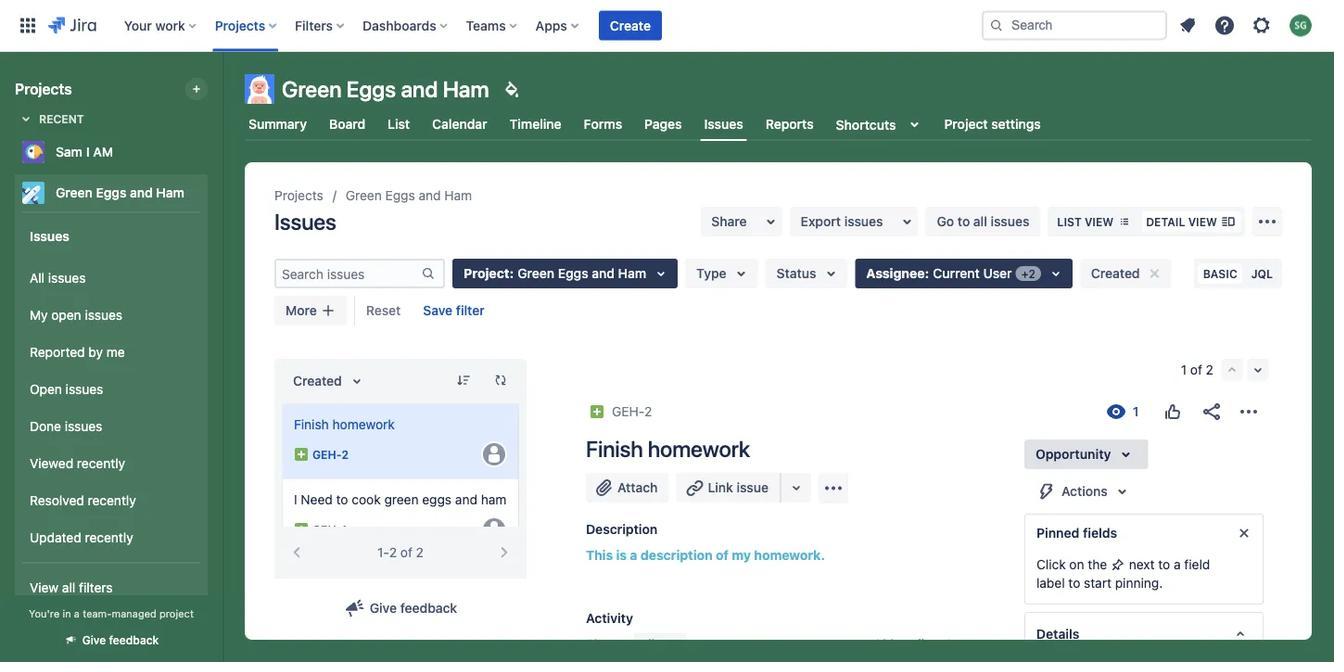 Task type: vqa. For each thing, say whether or not it's contained in the screenshot.
doing
no



Task type: describe. For each thing, give the bounding box(es) containing it.
tab list containing issues
[[234, 108, 1323, 141]]

1 horizontal spatial green eggs and ham link
[[346, 185, 472, 207]]

1-2 of 2
[[377, 545, 424, 560]]

ham
[[481, 492, 507, 507]]

detail
[[1146, 215, 1186, 228]]

go
[[937, 214, 954, 229]]

geh-2 link
[[612, 401, 652, 423]]

actions image
[[1238, 401, 1260, 423]]

done issues
[[30, 419, 102, 434]]

pinned fields
[[1037, 525, 1118, 541]]

team-
[[83, 607, 112, 619]]

projects for projects "dropdown button"
[[215, 18, 265, 33]]

view all filters link
[[22, 569, 200, 606]]

jql
[[1252, 267, 1273, 280]]

all for all
[[639, 637, 655, 652]]

timeline link
[[506, 108, 565, 141]]

ham left type
[[618, 266, 646, 281]]

0 horizontal spatial of
[[400, 545, 413, 560]]

reported by me
[[30, 345, 125, 360]]

summary link
[[245, 108, 311, 141]]

give feedback for the left give feedback button
[[82, 634, 159, 647]]

shortcuts button
[[832, 108, 930, 141]]

green eggs and ham down sam i am link
[[56, 185, 184, 200]]

in
[[63, 607, 71, 619]]

user
[[983, 266, 1012, 281]]

resolved recently link
[[22, 482, 200, 519]]

ham down calendar link
[[444, 188, 472, 203]]

go to all issues link
[[926, 207, 1041, 236]]

opportunity button
[[1025, 440, 1148, 469]]

oldest first
[[873, 637, 941, 652]]

shortcuts
[[836, 117, 896, 132]]

click
[[1037, 557, 1066, 572]]

issues for all issues
[[48, 270, 86, 286]]

cook
[[352, 492, 381, 507]]

a for team-
[[74, 607, 80, 619]]

issues for export issues
[[845, 214, 883, 229]]

dashboards button
[[357, 11, 455, 40]]

type button
[[685, 259, 758, 288]]

pinning.
[[1115, 575, 1163, 591]]

teams button
[[461, 11, 525, 40]]

export issues
[[801, 214, 883, 229]]

calendar link
[[429, 108, 491, 141]]

issues for leftmost the green eggs and ham link
[[30, 228, 69, 243]]

open issues link
[[22, 371, 200, 408]]

the
[[1088, 557, 1107, 572]]

attach
[[618, 480, 658, 495]]

all inside group
[[62, 580, 75, 595]]

oldest first button
[[862, 633, 971, 656]]

2 down i need to cook green eggs and ham at the bottom
[[389, 545, 397, 560]]

2 right 1-
[[416, 545, 424, 560]]

green eggs and ham up list link
[[282, 76, 489, 102]]

reported by me link
[[22, 334, 200, 371]]

on
[[1070, 557, 1085, 572]]

this is a description of my homework.
[[586, 548, 825, 563]]

start
[[1084, 575, 1112, 591]]

geh-1
[[312, 523, 347, 536]]

link
[[708, 480, 733, 495]]

me
[[106, 345, 125, 360]]

created button
[[1080, 259, 1172, 288]]

project settings
[[944, 116, 1041, 132]]

created button
[[282, 366, 379, 396]]

0 vertical spatial finish homework
[[294, 417, 395, 432]]

projects for projects link
[[274, 188, 323, 203]]

apps
[[536, 18, 567, 33]]

2 up the share icon
[[1206, 362, 1214, 377]]

1 of 2
[[1181, 362, 1214, 377]]

assignee
[[866, 266, 925, 281]]

forms link
[[580, 108, 626, 141]]

feedback for the left give feedback button
[[109, 634, 159, 647]]

all button
[[634, 633, 686, 656]]

appswitcher icon image
[[17, 14, 39, 37]]

viewed recently
[[30, 456, 125, 471]]

you're
[[29, 607, 60, 619]]

sam i am
[[56, 144, 113, 159]]

is
[[616, 548, 627, 563]]

create button
[[599, 11, 662, 40]]

reports
[[766, 116, 814, 132]]

Search issues text field
[[276, 261, 421, 287]]

my
[[30, 307, 48, 323]]

assignee : current user +2
[[866, 266, 1036, 281]]

project for project settings
[[944, 116, 988, 132]]

done issues link
[[22, 408, 200, 445]]

dashboards
[[363, 18, 436, 33]]

list for list view
[[1057, 215, 1082, 228]]

a for description
[[630, 548, 638, 563]]

list for list
[[388, 116, 410, 132]]

oldest
[[873, 637, 913, 652]]

help image
[[1214, 14, 1236, 37]]

copy link to issue image
[[649, 403, 663, 418]]

export issues button
[[790, 207, 919, 236]]

summary
[[249, 116, 307, 132]]

save filter button
[[412, 296, 496, 325]]

0 vertical spatial lead image
[[590, 404, 605, 419]]

export
[[801, 214, 841, 229]]

reports link
[[762, 108, 818, 141]]

this
[[586, 548, 613, 563]]

all for all issues
[[30, 270, 45, 286]]

need
[[301, 492, 333, 507]]

green eggs and ham down list link
[[346, 188, 472, 203]]

more
[[286, 303, 317, 318]]

recently for updated recently
[[85, 530, 133, 545]]

newest first image
[[945, 637, 960, 652]]

0 horizontal spatial give feedback button
[[53, 625, 170, 655]]

add to starred image for sam i am
[[202, 141, 224, 163]]

recently for resolved recently
[[88, 493, 136, 508]]

0 horizontal spatial finish
[[294, 417, 329, 432]]

created for created popup button
[[293, 373, 342, 389]]

1 vertical spatial i
[[294, 492, 297, 507]]

pages link
[[641, 108, 686, 141]]

1 vertical spatial geh-2
[[312, 448, 349, 461]]

group containing issues
[[22, 211, 200, 618]]

filters
[[295, 18, 333, 33]]

project
[[159, 607, 194, 619]]

pages
[[645, 116, 682, 132]]

ham up calendar
[[443, 76, 489, 102]]

board link
[[325, 108, 369, 141]]

addicon image
[[321, 303, 335, 318]]

sam i am link
[[15, 134, 200, 171]]

projects link
[[274, 185, 323, 207]]

current
[[933, 266, 980, 281]]

issues for projects link
[[274, 209, 336, 235]]



Task type: locate. For each thing, give the bounding box(es) containing it.
1 vertical spatial give feedback
[[82, 634, 159, 647]]

view
[[1085, 215, 1114, 228], [1188, 215, 1218, 228]]

recent
[[39, 112, 84, 125]]

issues for open issues
[[66, 382, 103, 397]]

all
[[30, 270, 45, 286], [639, 637, 655, 652]]

add to starred image down sidebar navigation image
[[202, 141, 224, 163]]

1 horizontal spatial finish
[[586, 436, 643, 462]]

geh- for homework
[[312, 448, 342, 461]]

project up filter
[[464, 266, 510, 281]]

pinned
[[1037, 525, 1080, 541]]

list up created dropdown button
[[1057, 215, 1082, 228]]

project left settings
[[944, 116, 988, 132]]

1 horizontal spatial give feedback button
[[333, 593, 468, 623]]

issues for done issues
[[65, 419, 102, 434]]

filters
[[79, 580, 113, 595]]

project settings link
[[941, 108, 1045, 141]]

sort descending image
[[456, 373, 471, 388]]

0 horizontal spatial geh-2
[[312, 448, 349, 461]]

1 horizontal spatial homework
[[648, 436, 750, 462]]

all inside dropdown button
[[639, 637, 655, 652]]

0 horizontal spatial all
[[62, 580, 75, 595]]

issues inside the "all issues" link
[[48, 270, 86, 286]]

geh-
[[612, 404, 645, 419], [312, 448, 342, 461], [312, 523, 342, 536]]

set background color image
[[500, 78, 523, 100]]

2 vertical spatial geh-
[[312, 523, 342, 536]]

0 vertical spatial give
[[370, 600, 397, 616]]

give for the right give feedback button
[[370, 600, 397, 616]]

projects button
[[209, 11, 284, 40]]

projects down summary link
[[274, 188, 323, 203]]

next
[[1129, 557, 1155, 572]]

0 horizontal spatial issues
[[30, 228, 69, 243]]

geh- inside geh-2 link
[[612, 404, 645, 419]]

2 horizontal spatial projects
[[274, 188, 323, 203]]

geh-2 up need
[[312, 448, 349, 461]]

collapse recent projects image
[[15, 108, 37, 130]]

finish homework down order by image
[[294, 417, 395, 432]]

1 horizontal spatial give feedback
[[370, 600, 457, 616]]

add to starred image for green eggs and ham
[[202, 182, 224, 204]]

issues up user
[[991, 214, 1030, 229]]

1 vertical spatial give
[[82, 634, 106, 647]]

recently down done issues link
[[77, 456, 125, 471]]

2 horizontal spatial a
[[1174, 557, 1181, 572]]

1 horizontal spatial finish homework
[[586, 436, 750, 462]]

finish down created popup button
[[294, 417, 329, 432]]

geh- for need
[[312, 523, 342, 536]]

next to a field label to start pinning.
[[1037, 557, 1210, 591]]

link web pages and more image
[[785, 477, 808, 499]]

basic
[[1203, 267, 1238, 280]]

give feedback
[[370, 600, 457, 616], [82, 634, 159, 647]]

my open issues
[[30, 307, 122, 323]]

recently down resolved recently link
[[85, 530, 133, 545]]

1 vertical spatial list
[[1057, 215, 1082, 228]]

list inside tab list
[[388, 116, 410, 132]]

1 horizontal spatial 1
[[1181, 362, 1187, 377]]

geh-2
[[612, 404, 652, 419], [312, 448, 349, 461]]

2 group from the top
[[22, 254, 200, 562]]

1 horizontal spatial feedback
[[400, 600, 457, 616]]

0 vertical spatial created
[[1091, 266, 1140, 281]]

2 horizontal spatial issues
[[704, 116, 743, 132]]

1 horizontal spatial projects
[[215, 18, 265, 33]]

opportunity
[[1036, 446, 1111, 462]]

a inside next to a field label to start pinning.
[[1174, 557, 1181, 572]]

0 horizontal spatial all
[[30, 270, 45, 286]]

of
[[1191, 362, 1203, 377], [400, 545, 413, 560], [716, 548, 729, 563]]

by
[[88, 345, 103, 360]]

i left am
[[86, 144, 90, 159]]

view right the detail
[[1188, 215, 1218, 228]]

vote options: no one has voted for this issue yet. image
[[1162, 401, 1184, 423]]

feedback down 1-2 of 2
[[400, 600, 457, 616]]

0 horizontal spatial 1
[[342, 523, 347, 536]]

1 vertical spatial all
[[639, 637, 655, 652]]

projects inside "dropdown button"
[[215, 18, 265, 33]]

created left remove field image
[[1091, 266, 1140, 281]]

give feedback down 1-2 of 2
[[370, 600, 457, 616]]

homework up link
[[648, 436, 750, 462]]

ham down sam i am link
[[156, 185, 184, 200]]

link issue button
[[676, 473, 782, 503]]

2 vertical spatial lead image
[[294, 522, 309, 537]]

sidebar navigation image
[[202, 74, 243, 111]]

1 vertical spatial give feedback button
[[53, 625, 170, 655]]

0 vertical spatial all
[[30, 270, 45, 286]]

settings
[[991, 116, 1041, 132]]

lead image for need
[[294, 522, 309, 537]]

my
[[732, 548, 751, 563]]

all issues
[[30, 270, 86, 286]]

add app image
[[823, 477, 845, 499]]

all right show:
[[639, 637, 655, 652]]

finish
[[294, 417, 329, 432], [586, 436, 643, 462]]

view for list view
[[1085, 215, 1114, 228]]

green eggs and ham link down list link
[[346, 185, 472, 207]]

save
[[423, 303, 453, 318]]

1 vertical spatial finish homework
[[586, 436, 750, 462]]

1 : from the left
[[510, 266, 514, 281]]

add to starred image left projects link
[[202, 182, 224, 204]]

0 horizontal spatial i
[[86, 144, 90, 159]]

forms
[[584, 116, 622, 132]]

2 up i need to cook green eggs and ham at the bottom
[[342, 448, 349, 461]]

notifications image
[[1177, 14, 1199, 37]]

2 horizontal spatial of
[[1191, 362, 1203, 377]]

1 vertical spatial add to starred image
[[202, 182, 224, 204]]

a
[[630, 548, 638, 563], [1174, 557, 1181, 572], [74, 607, 80, 619]]

viewed
[[30, 456, 73, 471]]

refresh image
[[493, 373, 508, 388]]

share button
[[700, 207, 782, 236]]

go to all issues
[[937, 214, 1030, 229]]

finish homework
[[294, 417, 395, 432], [586, 436, 750, 462]]

a right in
[[74, 607, 80, 619]]

1 horizontal spatial i
[[294, 492, 297, 507]]

0 horizontal spatial homework
[[332, 417, 395, 432]]

1 vertical spatial feedback
[[109, 634, 159, 647]]

created inside dropdown button
[[1091, 266, 1140, 281]]

resolved
[[30, 493, 84, 508]]

homework down order by image
[[332, 417, 395, 432]]

: for assignee
[[925, 266, 929, 281]]

2 : from the left
[[925, 266, 929, 281]]

of up the share icon
[[1191, 362, 1203, 377]]

1 horizontal spatial give
[[370, 600, 397, 616]]

your work button
[[118, 11, 204, 40]]

a for field
[[1174, 557, 1181, 572]]

0 horizontal spatial list
[[388, 116, 410, 132]]

feedback down managed
[[109, 634, 159, 647]]

give down 1-
[[370, 600, 397, 616]]

my open issues link
[[22, 297, 200, 334]]

issues inside go to all issues "link"
[[991, 214, 1030, 229]]

apps button
[[530, 11, 586, 40]]

all inside group
[[30, 270, 45, 286]]

0 horizontal spatial finish homework
[[294, 417, 395, 432]]

1 horizontal spatial issues
[[274, 209, 336, 235]]

0 vertical spatial give feedback
[[370, 600, 457, 616]]

filters button
[[289, 11, 352, 40]]

0 vertical spatial all
[[974, 214, 987, 229]]

group containing all issues
[[22, 254, 200, 562]]

Search field
[[982, 11, 1167, 40]]

i left need
[[294, 492, 297, 507]]

view for detail view
[[1188, 215, 1218, 228]]

add to starred image
[[202, 141, 224, 163], [202, 182, 224, 204]]

: for project
[[510, 266, 514, 281]]

1 add to starred image from the top
[[202, 141, 224, 163]]

0 vertical spatial homework
[[332, 417, 395, 432]]

list
[[388, 116, 410, 132], [1057, 215, 1082, 228]]

issues up open
[[48, 270, 86, 286]]

issues down reported by me
[[66, 382, 103, 397]]

0 horizontal spatial give feedback
[[82, 634, 159, 647]]

issues up all issues
[[30, 228, 69, 243]]

project for project : green eggs and ham
[[464, 266, 510, 281]]

1 horizontal spatial geh-2
[[612, 404, 652, 419]]

0 vertical spatial projects
[[215, 18, 265, 33]]

open share dialog image
[[760, 210, 782, 233]]

of left my in the right of the page
[[716, 548, 729, 563]]

to right go
[[958, 214, 970, 229]]

1 vertical spatial project
[[464, 266, 510, 281]]

issues right 'export'
[[845, 214, 883, 229]]

1 vertical spatial geh-
[[312, 448, 342, 461]]

1 group from the top
[[22, 211, 200, 618]]

created inside popup button
[[293, 373, 342, 389]]

geh- up need
[[312, 448, 342, 461]]

attach button
[[586, 473, 669, 503]]

updated recently
[[30, 530, 133, 545]]

issues inside my open issues link
[[85, 307, 122, 323]]

issues inside tab list
[[704, 116, 743, 132]]

0 vertical spatial give feedback button
[[333, 593, 468, 623]]

created left order by image
[[293, 373, 342, 389]]

create project image
[[189, 82, 204, 96]]

details element
[[1025, 612, 1264, 657]]

project : green eggs and ham
[[464, 266, 646, 281]]

a right is
[[630, 548, 638, 563]]

all issues link
[[22, 260, 200, 297]]

0 horizontal spatial projects
[[15, 80, 72, 98]]

1 horizontal spatial view
[[1188, 215, 1218, 228]]

1 horizontal spatial all
[[639, 637, 655, 652]]

i need to cook green eggs and ham
[[294, 492, 507, 507]]

0 vertical spatial geh-
[[612, 404, 645, 419]]

give feedback button down 1-2 of 2
[[333, 593, 468, 623]]

1 vertical spatial projects
[[15, 80, 72, 98]]

2 vertical spatial projects
[[274, 188, 323, 203]]

0 vertical spatial project
[[944, 116, 988, 132]]

0 vertical spatial finish
[[294, 417, 329, 432]]

issues right pages
[[704, 116, 743, 132]]

1 horizontal spatial created
[[1091, 266, 1140, 281]]

hide message image
[[1233, 522, 1256, 544]]

1 horizontal spatial :
[[925, 266, 929, 281]]

jira image
[[48, 14, 96, 37], [48, 14, 96, 37]]

to right the next
[[1158, 557, 1170, 572]]

1 horizontal spatial a
[[630, 548, 638, 563]]

to down click on the
[[1069, 575, 1081, 591]]

give for the left give feedback button
[[82, 634, 106, 647]]

of right 1-
[[400, 545, 413, 560]]

0 vertical spatial 1
[[1181, 362, 1187, 377]]

created for created dropdown button
[[1091, 266, 1140, 281]]

0 horizontal spatial view
[[1085, 215, 1114, 228]]

project inside tab list
[[944, 116, 988, 132]]

import and bulk change issues image
[[1256, 210, 1279, 233]]

all right go
[[974, 214, 987, 229]]

type
[[697, 266, 727, 281]]

0 vertical spatial list
[[388, 116, 410, 132]]

give feedback button down you're in a team-managed project on the bottom
[[53, 625, 170, 655]]

projects up collapse recent projects image
[[15, 80, 72, 98]]

issues down projects link
[[274, 209, 336, 235]]

calendar
[[432, 116, 487, 132]]

issues inside open issues link
[[66, 382, 103, 397]]

feedback for the right give feedback button
[[400, 600, 457, 616]]

share image
[[1201, 401, 1223, 423]]

1 view from the left
[[1085, 215, 1114, 228]]

lead image left geh-1
[[294, 522, 309, 537]]

recently down viewed recently link
[[88, 493, 136, 508]]

done
[[30, 419, 61, 434]]

2 view from the left
[[1188, 215, 1218, 228]]

lead image for homework
[[294, 447, 309, 462]]

your work
[[124, 18, 185, 33]]

0 vertical spatial geh-2
[[612, 404, 652, 419]]

order by image
[[346, 370, 368, 392]]

give feedback down you're in a team-managed project on the bottom
[[82, 634, 159, 647]]

open
[[30, 382, 62, 397]]

2 inside geh-2 link
[[645, 404, 652, 419]]

activity
[[586, 611, 633, 626]]

green eggs and ham link down sam i am link
[[15, 174, 200, 211]]

detail view
[[1146, 215, 1218, 228]]

status
[[777, 266, 816, 281]]

click on the
[[1037, 557, 1111, 572]]

all
[[974, 214, 987, 229], [62, 580, 75, 595]]

green
[[282, 76, 342, 102], [56, 185, 93, 200], [346, 188, 382, 203], [518, 266, 555, 281]]

1 horizontal spatial project
[[944, 116, 988, 132]]

reset button
[[355, 296, 412, 325]]

banner containing your work
[[0, 0, 1334, 52]]

all right view
[[62, 580, 75, 595]]

fields
[[1083, 525, 1118, 541]]

2 vertical spatial recently
[[85, 530, 133, 545]]

1 vertical spatial lead image
[[294, 447, 309, 462]]

search image
[[989, 18, 1004, 33]]

0 horizontal spatial give
[[82, 634, 106, 647]]

give feedback for the right give feedback button
[[370, 600, 457, 616]]

1 horizontal spatial list
[[1057, 215, 1082, 228]]

tab list
[[234, 108, 1323, 141]]

filter
[[456, 303, 485, 318]]

1 vertical spatial created
[[293, 373, 342, 389]]

share
[[712, 214, 747, 229]]

projects
[[215, 18, 265, 33], [15, 80, 72, 98], [274, 188, 323, 203]]

work
[[155, 18, 185, 33]]

a left field
[[1174, 557, 1181, 572]]

to
[[958, 214, 970, 229], [336, 492, 348, 507], [1158, 557, 1170, 572], [1069, 575, 1081, 591]]

projects up sidebar navigation image
[[215, 18, 265, 33]]

recently
[[77, 456, 125, 471], [88, 493, 136, 508], [85, 530, 133, 545]]

list right board
[[388, 116, 410, 132]]

finish homework down copy link to issue image
[[586, 436, 750, 462]]

managed
[[112, 607, 157, 619]]

description
[[586, 522, 658, 537]]

settings image
[[1251, 14, 1273, 37]]

remove field image
[[1144, 262, 1166, 285]]

view up created dropdown button
[[1085, 215, 1114, 228]]

0 horizontal spatial project
[[464, 266, 510, 281]]

all up my
[[30, 270, 45, 286]]

geh- down need
[[312, 523, 342, 536]]

0 horizontal spatial created
[[293, 373, 342, 389]]

primary element
[[11, 0, 982, 51]]

0 vertical spatial feedback
[[400, 600, 457, 616]]

2 up attach
[[645, 404, 652, 419]]

group
[[22, 211, 200, 618], [22, 254, 200, 562]]

1 vertical spatial finish
[[586, 436, 643, 462]]

green eggs and ham link
[[15, 174, 200, 211], [346, 185, 472, 207]]

issues inside export issues button
[[845, 214, 883, 229]]

1 vertical spatial 1
[[342, 523, 347, 536]]

lead image up need
[[294, 447, 309, 462]]

finish up attach "button"
[[586, 436, 643, 462]]

to left cook
[[336, 492, 348, 507]]

your profile and settings image
[[1290, 14, 1312, 37]]

2
[[1206, 362, 1214, 377], [645, 404, 652, 419], [342, 448, 349, 461], [389, 545, 397, 560], [416, 545, 424, 560]]

1 horizontal spatial of
[[716, 548, 729, 563]]

sam
[[56, 144, 83, 159]]

issues inside group
[[30, 228, 69, 243]]

open issues
[[30, 382, 103, 397]]

0 horizontal spatial a
[[74, 607, 80, 619]]

0 horizontal spatial :
[[510, 266, 514, 281]]

lead image
[[590, 404, 605, 419], [294, 447, 309, 462], [294, 522, 309, 537]]

issues up viewed recently
[[65, 419, 102, 434]]

1 vertical spatial all
[[62, 580, 75, 595]]

1 vertical spatial homework
[[648, 436, 750, 462]]

0 vertical spatial recently
[[77, 456, 125, 471]]

actions
[[1062, 484, 1108, 499]]

0 vertical spatial add to starred image
[[202, 141, 224, 163]]

1 horizontal spatial all
[[974, 214, 987, 229]]

reset
[[366, 303, 401, 318]]

1-
[[377, 545, 389, 560]]

1 vertical spatial recently
[[88, 493, 136, 508]]

issues right open
[[85, 307, 122, 323]]

to inside "link"
[[958, 214, 970, 229]]

all inside "link"
[[974, 214, 987, 229]]

0 horizontal spatial feedback
[[109, 634, 159, 647]]

lead image left geh-2 link
[[590, 404, 605, 419]]

2 add to starred image from the top
[[202, 182, 224, 204]]

geh- left copy link to issue image
[[612, 404, 645, 419]]

issues inside done issues link
[[65, 419, 102, 434]]

you're in a team-managed project
[[29, 607, 194, 619]]

your
[[124, 18, 152, 33]]

give down team-
[[82, 634, 106, 647]]

description
[[641, 548, 713, 563]]

0 horizontal spatial green eggs and ham link
[[15, 174, 200, 211]]

0 vertical spatial i
[[86, 144, 90, 159]]

recently for viewed recently
[[77, 456, 125, 471]]

open export issues dropdown image
[[896, 210, 919, 233]]

geh-2 up attach
[[612, 404, 652, 419]]

banner
[[0, 0, 1334, 52]]

open
[[51, 307, 81, 323]]



